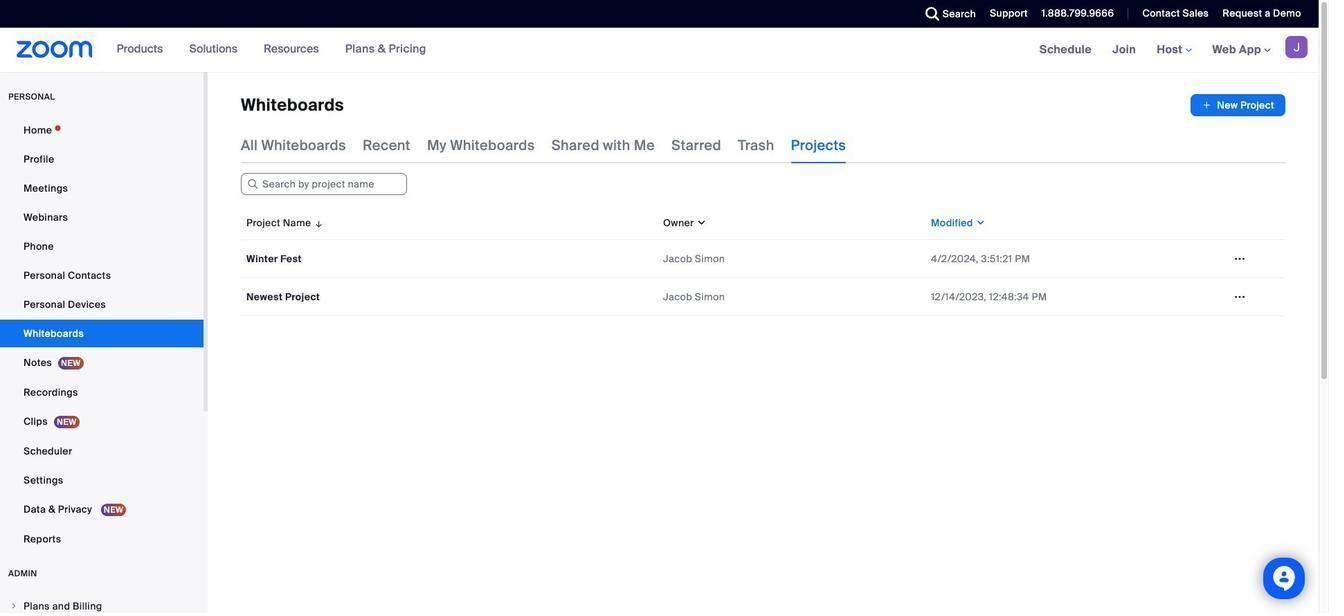 Task type: vqa. For each thing, say whether or not it's contained in the screenshot.
arrow down icon
yes



Task type: locate. For each thing, give the bounding box(es) containing it.
menu item
[[0, 594, 204, 614]]

application
[[241, 206, 1297, 327]]

zoom logo image
[[17, 41, 93, 58]]

tabs of all whiteboard page tab list
[[241, 127, 847, 163]]

banner
[[0, 28, 1319, 73]]

profile picture image
[[1286, 36, 1308, 58]]

edit project image
[[1229, 253, 1252, 265]]



Task type: describe. For each thing, give the bounding box(es) containing it.
right image
[[10, 603, 18, 611]]

product information navigation
[[106, 28, 437, 72]]

down image
[[694, 216, 707, 230]]

Search text field
[[241, 173, 407, 195]]

edit project image
[[1229, 291, 1252, 303]]

personal menu menu
[[0, 116, 204, 555]]

meetings navigation
[[1030, 28, 1319, 73]]

arrow down image
[[311, 215, 324, 231]]

add image
[[1203, 98, 1212, 112]]



